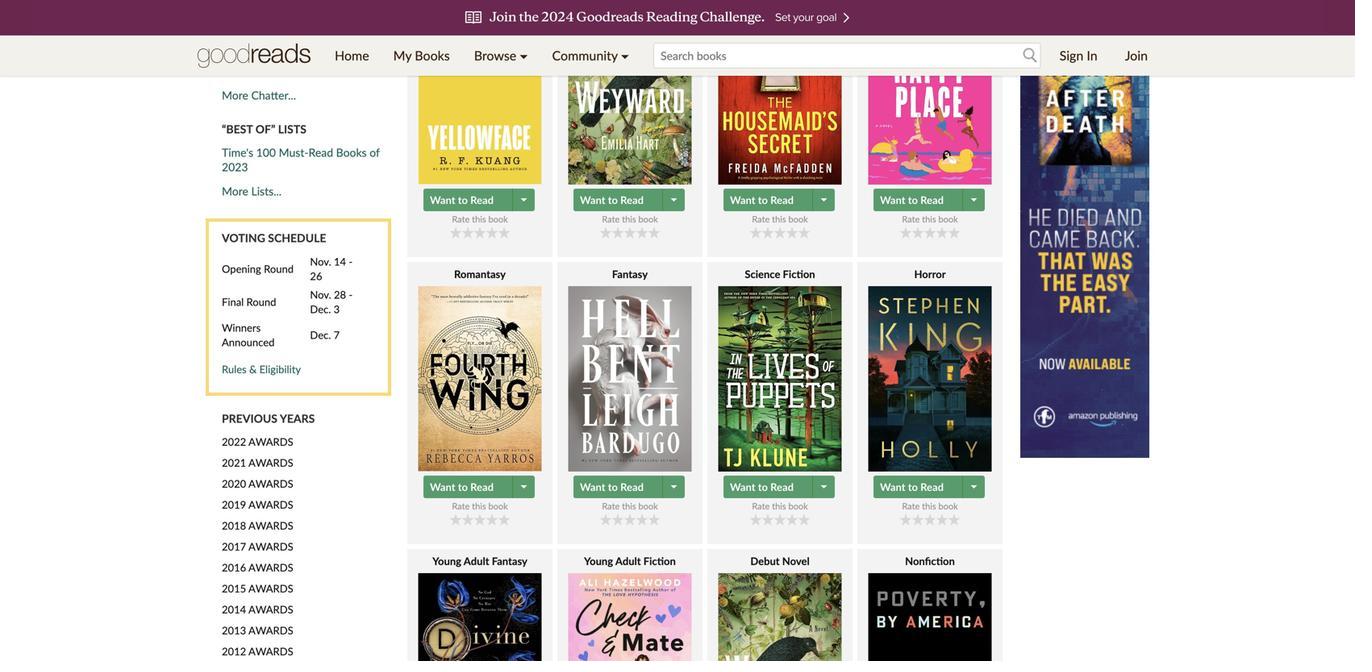 Task type: locate. For each thing, give the bounding box(es) containing it.
awards right 2015
[[249, 583, 293, 595]]

awards down previous years
[[249, 436, 293, 449]]

0 vertical spatial round
[[264, 263, 294, 275]]

more chatter... link
[[222, 88, 391, 103]]

awards right "2012"
[[249, 645, 293, 658]]

2018 awards link
[[222, 519, 391, 533]]

2019 awards link
[[222, 498, 391, 512]]

dec. left 3
[[310, 303, 331, 316]]

1 horizontal spatial 2023
[[344, 33, 370, 46]]

"best of" lists
[[222, 122, 307, 136]]

fiction up check & mate image
[[644, 555, 676, 568]]

announced
[[222, 336, 275, 349]]

100
[[256, 146, 276, 160]]

young for young adult fiction
[[584, 555, 613, 568]]

young up check & mate image
[[584, 555, 613, 568]]

0 horizontal spatial young
[[433, 555, 462, 568]]

0 horizontal spatial fantasy
[[492, 555, 528, 568]]

adult for fiction
[[616, 555, 641, 568]]

1 vertical spatial round
[[247, 296, 276, 308]]

romantasy
[[454, 268, 506, 281]]

book
[[489, 214, 508, 225], [639, 214, 658, 225], [789, 214, 808, 225], [939, 214, 958, 225], [489, 501, 508, 512], [639, 501, 658, 512], [789, 501, 808, 512], [939, 501, 958, 512]]

nov. inside nov. 14 - 26
[[310, 255, 331, 268]]

2023 down "time's"
[[222, 160, 248, 174]]

- inside nov. 14 - 26
[[349, 255, 353, 268]]

1 vertical spatial nov.
[[310, 288, 331, 301]]

nov. for dec.
[[310, 288, 331, 301]]

home
[[335, 48, 369, 63]]

community ▾
[[552, 48, 629, 63]]

poverty, by america image
[[869, 574, 992, 662]]

1 vertical spatial 2023
[[222, 160, 248, 174]]

- right 14
[[349, 255, 353, 268]]

round for final round
[[247, 296, 276, 308]]

1 horizontal spatial adult
[[616, 555, 641, 568]]

more left lists...
[[222, 185, 248, 198]]

awards right 2014
[[249, 604, 293, 616]]

winners up announced
[[222, 321, 261, 334]]

weyward image inside debut novel link
[[719, 574, 842, 662]]

awards right 2016
[[249, 562, 293, 574]]

sign in link
[[1048, 36, 1110, 76]]

1 ▾ from the left
[[520, 48, 528, 63]]

science fiction
[[745, 268, 816, 281]]

home link
[[323, 36, 381, 76]]

2022 awards link
[[222, 435, 391, 449]]

2 nov. from the top
[[310, 288, 331, 301]]

choice
[[279, 47, 313, 61]]

years
[[280, 412, 315, 426]]

round
[[264, 263, 294, 275], [247, 296, 276, 308]]

dec. left 7 on the left of the page
[[310, 329, 331, 342]]

- for nov. 28 - dec.  3
[[349, 288, 353, 301]]

2012 awards link
[[222, 645, 391, 659]]

lists
[[278, 122, 307, 136]]

▾ right community
[[621, 48, 629, 63]]

awards right 2017
[[249, 541, 293, 553]]

previous years
[[222, 412, 315, 426]]

26
[[310, 270, 322, 283]]

awards right the 2013
[[249, 625, 293, 637]]

6 awards from the top
[[249, 541, 293, 553]]

round for opening round
[[264, 263, 294, 275]]

of"
[[256, 122, 275, 136]]

opening round
[[222, 263, 294, 275]]

young up divine rivals (letters of enchantment, #1) 'image'
[[433, 555, 462, 568]]

awards right 2018
[[249, 520, 293, 533]]

fiction right "science"
[[783, 268, 816, 281]]

books left of
[[336, 146, 367, 160]]

2 - from the top
[[349, 288, 353, 301]]

awards right 2020
[[249, 478, 293, 491]]

2021 awards link
[[222, 456, 391, 470]]

fourth wing (the empyrean, #1) image
[[418, 287, 542, 472]]

booktrib
[[222, 33, 265, 46]]

1 nov. from the top
[[310, 255, 331, 268]]

0 horizontal spatial adult
[[464, 555, 489, 568]]

1 vertical spatial more
[[222, 185, 248, 198]]

nov. for 26
[[310, 255, 331, 268]]

1 horizontal spatial young
[[584, 555, 613, 568]]

round right final
[[247, 296, 276, 308]]

2013 awards link
[[222, 624, 391, 638]]

1 vertical spatial dec.
[[310, 329, 331, 342]]

2 dec. from the top
[[310, 329, 331, 342]]

divine rivals (letters of enchantment, #1) image
[[418, 574, 542, 662]]

this
[[472, 214, 486, 225], [622, 214, 636, 225], [772, 214, 787, 225], [923, 214, 937, 225], [472, 501, 486, 512], [622, 501, 636, 512], [772, 501, 787, 512], [923, 501, 937, 512]]

predict
[[306, 33, 341, 46]]

▾ inside popup button
[[520, 48, 528, 63]]

young adult fantasy link
[[408, 554, 553, 662]]

more lists...
[[222, 185, 282, 198]]

in the lives of puppets image
[[719, 287, 842, 472]]

more up "best
[[222, 88, 248, 102]]

books
[[415, 48, 450, 63], [336, 146, 367, 160]]

0 horizontal spatial weyward image
[[569, 0, 692, 185]]

1 winners from the top
[[222, 62, 264, 76]]

1 horizontal spatial weyward image
[[719, 574, 842, 662]]

dec.
[[310, 303, 331, 316], [310, 329, 331, 342]]

2 ▾ from the left
[[621, 48, 629, 63]]

11 awards from the top
[[249, 645, 293, 658]]

time's 100 must-read books of 2023
[[222, 146, 380, 174]]

0 horizontal spatial 2023
[[222, 160, 248, 174]]

fantasy
[[612, 268, 648, 281], [492, 555, 528, 568]]

nov. up 26
[[310, 255, 331, 268]]

opening
[[222, 263, 261, 275]]

3 awards from the top
[[249, 478, 293, 491]]

fantasy link
[[558, 267, 703, 472]]

1 awards from the top
[[249, 436, 293, 449]]

0 vertical spatial books
[[415, 48, 450, 63]]

my
[[394, 48, 412, 63]]

1 young from the left
[[433, 555, 462, 568]]

▾ for community ▾
[[621, 48, 629, 63]]

read
[[309, 146, 333, 160], [471, 194, 494, 207], [621, 194, 644, 207], [771, 194, 794, 207], [921, 194, 944, 207], [471, 481, 494, 494], [621, 481, 644, 494], [771, 481, 794, 494], [921, 481, 944, 494]]

1 adult from the left
[[464, 555, 489, 568]]

0 vertical spatial fantasy
[[612, 268, 648, 281]]

young inside "young adult fiction" link
[[584, 555, 613, 568]]

1 more from the top
[[222, 88, 248, 102]]

menu
[[323, 36, 642, 76]]

▾ right browse
[[520, 48, 528, 63]]

horror
[[915, 268, 946, 281]]

young inside the young adult fantasy link
[[433, 555, 462, 568]]

1 dec. from the top
[[310, 303, 331, 316]]

0 vertical spatial -
[[349, 255, 353, 268]]

0 vertical spatial 2023
[[344, 33, 370, 46]]

0 horizontal spatial fiction
[[644, 555, 676, 568]]

0 horizontal spatial books
[[336, 146, 367, 160]]

-
[[349, 255, 353, 268], [349, 288, 353, 301]]

▾
[[520, 48, 528, 63], [621, 48, 629, 63]]

2013
[[222, 625, 246, 637]]

▾ inside dropdown button
[[621, 48, 629, 63]]

winners announced
[[222, 321, 275, 349]]

0 vertical spatial winners
[[222, 62, 264, 76]]

adult up check & mate image
[[616, 555, 641, 568]]

nov. down 26
[[310, 288, 331, 301]]

voting
[[222, 231, 265, 245]]

weyward image
[[569, 0, 692, 185], [719, 574, 842, 662]]

books right my
[[415, 48, 450, 63]]

1 horizontal spatial fiction
[[783, 268, 816, 281]]

editors
[[268, 33, 303, 46]]

rate this book
[[452, 214, 508, 225], [602, 214, 658, 225], [752, 214, 808, 225], [902, 214, 958, 225], [452, 501, 508, 512], [602, 501, 658, 512], [752, 501, 808, 512], [902, 501, 958, 512]]

winners down goodreads
[[222, 62, 264, 76]]

2023 inside booktrib editors predict 2023 goodreads choice awards winners
[[344, 33, 370, 46]]

adult inside the young adult fantasy link
[[464, 555, 489, 568]]

2 more from the top
[[222, 185, 248, 198]]

time's
[[222, 146, 253, 160]]

1 vertical spatial -
[[349, 288, 353, 301]]

2020
[[222, 478, 246, 491]]

join goodreads' 2024 reading challenge image
[[32, 0, 1323, 36]]

1 vertical spatial fiction
[[644, 555, 676, 568]]

2 winners from the top
[[222, 321, 261, 334]]

round down voting schedule
[[264, 263, 294, 275]]

browse
[[474, 48, 517, 63]]

fiction inside "young adult fiction" link
[[644, 555, 676, 568]]

- inside nov. 28 - dec.  3
[[349, 288, 353, 301]]

1 - from the top
[[349, 255, 353, 268]]

winners
[[222, 62, 264, 76], [222, 321, 261, 334]]

nonfiction
[[906, 555, 955, 568]]

adult inside "young adult fiction" link
[[616, 555, 641, 568]]

adult up divine rivals (letters of enchantment, #1) 'image'
[[464, 555, 489, 568]]

- right the 28
[[349, 288, 353, 301]]

1 horizontal spatial ▾
[[621, 48, 629, 63]]

1 vertical spatial winners
[[222, 321, 261, 334]]

1 vertical spatial weyward image
[[719, 574, 842, 662]]

must-
[[279, 146, 309, 160]]

0 horizontal spatial ▾
[[520, 48, 528, 63]]

nov. inside nov. 28 - dec.  3
[[310, 288, 331, 301]]

nov.
[[310, 255, 331, 268], [310, 288, 331, 301]]

want to read button
[[424, 189, 515, 212], [574, 189, 665, 212], [724, 189, 815, 212], [874, 189, 965, 212], [424, 476, 515, 499], [574, 476, 665, 499], [724, 476, 815, 499], [874, 476, 965, 499]]

2023 up home
[[344, 33, 370, 46]]

more
[[222, 88, 248, 102], [222, 185, 248, 198]]

2 adult from the left
[[616, 555, 641, 568]]

1 vertical spatial books
[[336, 146, 367, 160]]

debut
[[751, 555, 780, 568]]

awards right 2021
[[249, 457, 293, 470]]

0 vertical spatial dec.
[[310, 303, 331, 316]]

0 vertical spatial nov.
[[310, 255, 331, 268]]

winners inside booktrib editors predict 2023 goodreads choice awards winners
[[222, 62, 264, 76]]

final round
[[222, 296, 276, 308]]

yellowface image
[[418, 0, 542, 185]]

rate
[[452, 214, 470, 225], [602, 214, 620, 225], [752, 214, 770, 225], [902, 214, 920, 225], [452, 501, 470, 512], [602, 501, 620, 512], [752, 501, 770, 512], [902, 501, 920, 512]]

2019
[[222, 499, 246, 512]]

0 vertical spatial more
[[222, 88, 248, 102]]

2 young from the left
[[584, 555, 613, 568]]

join link
[[1113, 36, 1160, 76]]

0 vertical spatial fiction
[[783, 268, 816, 281]]

awards right 2019
[[249, 499, 293, 512]]



Task type: describe. For each thing, give the bounding box(es) containing it.
voting schedule
[[222, 231, 326, 245]]

2 awards from the top
[[249, 457, 293, 470]]

2017 awards link
[[222, 540, 391, 554]]

2014 awards link
[[222, 603, 391, 617]]

young for young adult fantasy
[[433, 555, 462, 568]]

1 horizontal spatial fantasy
[[612, 268, 648, 281]]

2023 inside time's 100 must-read books of 2023
[[222, 160, 248, 174]]

sign
[[1060, 48, 1084, 63]]

science
[[745, 268, 781, 281]]

final
[[222, 296, 244, 308]]

schedule
[[268, 231, 326, 245]]

2016
[[222, 562, 246, 574]]

nov. 14 - 26
[[310, 255, 353, 283]]

menu containing home
[[323, 36, 642, 76]]

7 awards from the top
[[249, 562, 293, 574]]

dec. inside nov. 28 - dec.  3
[[310, 303, 331, 316]]

horror link
[[858, 267, 1003, 472]]

more lists... link
[[222, 184, 391, 199]]

awards
[[316, 47, 353, 61]]

booktrib editors predict 2023 goodreads choice awards winners
[[222, 33, 370, 76]]

2018
[[222, 520, 246, 533]]

3
[[334, 303, 340, 316]]

5 awards from the top
[[249, 520, 293, 533]]

read inside time's 100 must-read books of 2023
[[309, 146, 333, 160]]

2022
[[222, 436, 246, 449]]

in
[[1087, 48, 1098, 63]]

chatter...
[[251, 88, 296, 102]]

sign in
[[1060, 48, 1098, 63]]

more chatter...
[[222, 88, 296, 102]]

booktrib editors predict 2023 goodreads choice awards winners link
[[222, 33, 370, 76]]

books inside time's 100 must-read books of 2023
[[336, 146, 367, 160]]

7
[[334, 329, 340, 342]]

2020 awards link
[[222, 477, 391, 491]]

more for more lists...
[[222, 185, 248, 198]]

2016 awards link
[[222, 561, 391, 575]]

goodreads
[[222, 47, 276, 61]]

rules
[[222, 363, 247, 376]]

2015
[[222, 583, 246, 595]]

young adult fiction link
[[558, 554, 703, 662]]

young adult fiction
[[584, 555, 676, 568]]

debut novel link
[[708, 554, 853, 662]]

holly image
[[869, 287, 992, 472]]

adult for fantasy
[[464, 555, 489, 568]]

8 awards from the top
[[249, 583, 293, 595]]

2022 awards 2021 awards 2020 awards 2019 awards 2018 awards 2017 awards 2016 awards 2015 awards 2014 awards 2013 awards 2012 awards
[[222, 436, 293, 658]]

nonfiction link
[[858, 554, 1003, 662]]

community ▾ button
[[540, 36, 642, 76]]

0 vertical spatial weyward image
[[569, 0, 692, 185]]

happy place image
[[869, 0, 992, 185]]

check & mate image
[[569, 574, 692, 662]]

fiction inside science fiction 'link'
[[783, 268, 816, 281]]

advertisement region
[[1021, 0, 1150, 458]]

winners inside winners announced
[[222, 321, 261, 334]]

hell bent (alex stern, #2) image
[[569, 287, 692, 472]]

november 28th. to december 3rd element
[[310, 288, 375, 321]]

november 14th. to november 26th element
[[310, 254, 375, 288]]

romantasy link
[[408, 267, 553, 472]]

lists...
[[251, 185, 282, 198]]

join
[[1126, 48, 1148, 63]]

2014
[[222, 604, 246, 616]]

science fiction link
[[708, 267, 853, 472]]

Search for books to add to your shelves search field
[[654, 43, 1042, 69]]

2021
[[222, 457, 246, 470]]

my books link
[[381, 36, 462, 76]]

my books
[[394, 48, 450, 63]]

Search books text field
[[654, 43, 1042, 69]]

- for nov. 14 - 26
[[349, 255, 353, 268]]

14
[[334, 255, 346, 268]]

browse ▾
[[474, 48, 528, 63]]

4 awards from the top
[[249, 499, 293, 512]]

debut novel
[[751, 555, 810, 568]]

eligibility
[[260, 363, 301, 376]]

&
[[249, 363, 257, 376]]

of
[[370, 146, 380, 160]]

young adult fantasy
[[433, 555, 528, 568]]

rules & eligibility link
[[222, 363, 301, 376]]

10 awards from the top
[[249, 625, 293, 637]]

1 horizontal spatial books
[[415, 48, 450, 63]]

1 vertical spatial fantasy
[[492, 555, 528, 568]]

"best
[[222, 122, 253, 136]]

2015 awards link
[[222, 582, 391, 596]]

9 awards from the top
[[249, 604, 293, 616]]

browse ▾ button
[[462, 36, 540, 76]]

2017
[[222, 541, 246, 553]]

more for more chatter...
[[222, 88, 248, 102]]

novel
[[783, 555, 810, 568]]

28
[[334, 288, 346, 301]]

2012
[[222, 645, 246, 658]]

rules & eligibility
[[222, 363, 301, 376]]

the housemaid's secret (the housemaid, #2) image
[[719, 0, 842, 185]]

nov. 28 - dec.  3
[[310, 288, 353, 316]]

▾ for browse ▾
[[520, 48, 528, 63]]

dec. 7
[[310, 329, 340, 342]]

time's 100 must-read books of 2023 link
[[222, 146, 380, 174]]



Task type: vqa. For each thing, say whether or not it's contained in the screenshot.
'and'
no



